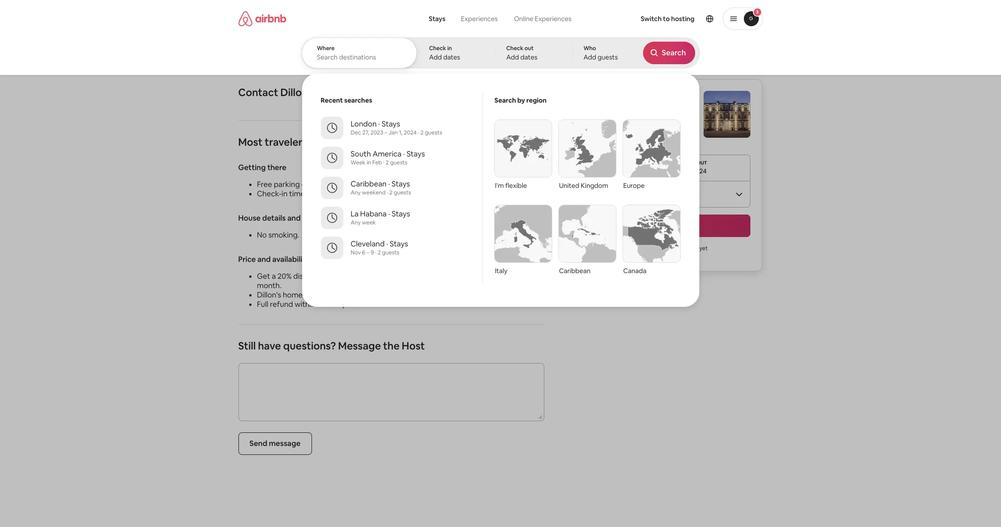 Task type: describe. For each thing, give the bounding box(es) containing it.
tab panel containing london · stays
[[302, 37, 700, 307]]

stays button
[[421, 9, 453, 28]]

country
[[600, 116, 625, 125]]

you
[[643, 245, 652, 252]]

2 inside "caribbean · stays any weekend · 2 guests"
[[389, 189, 393, 196]]

search by region
[[495, 96, 547, 104]]

reserve button
[[600, 215, 751, 237]]

europe
[[623, 181, 645, 190]]

house inside magnificent historic luxury country manor house
[[647, 116, 666, 125]]

profile element
[[582, 0, 763, 37]]

soon.
[[472, 290, 490, 300]]

most travelers ask about
[[238, 135, 357, 149]]

am.
[[496, 189, 509, 199]]

where
[[317, 45, 335, 52]]

united
[[559, 181, 579, 190]]

switch to hosting link
[[635, 9, 700, 29]]

· inside la habana · stays any week
[[388, 209, 390, 219]]

is inside get a 20% discount on stays longer than a week, or 25% on stays longer than a month. dillon's home is available from dec 27, 2023 – jan 1, 2024. book soon. full refund within limited period
[[304, 290, 309, 300]]

villa
[[667, 130, 677, 137]]

6
[[362, 249, 365, 256]]

the inside free parking on the premises. check-in time for this home starts at 3:00 pm and checkout is at 11:00 am.
[[312, 179, 324, 189]]

america
[[373, 149, 402, 159]]

add for check in add dates
[[429, 53, 442, 61]]

contact dillon
[[238, 86, 308, 99]]

week,
[[401, 271, 422, 281]]

1 stays from the left
[[335, 271, 353, 281]]

2023 inside get a 20% discount on stays longer than a week, or 25% on stays longer than a month. dillon's home is available from dec 27, 2023 – jan 1, 2024. book soon. full refund within limited period
[[387, 290, 404, 300]]

27, inside london · stays dec 27, 2023 – jan 1, 2024 · 2 guests
[[362, 129, 369, 136]]

who add guests
[[584, 45, 618, 61]]

availability
[[272, 254, 310, 264]]

search
[[495, 96, 516, 104]]

2 longer from the left
[[477, 271, 500, 281]]

1 longer from the left
[[355, 271, 377, 281]]

3 a from the left
[[519, 271, 523, 281]]

Message the host text field
[[240, 365, 543, 419]]

35
[[620, 130, 626, 137]]

you won't be charged yet
[[643, 245, 708, 252]]

no smoking.
[[257, 230, 299, 240]]

any inside la habana · stays any week
[[351, 219, 361, 226]]

dates for check in add dates
[[443, 53, 460, 61]]

3:00
[[384, 189, 399, 199]]

week
[[362, 219, 376, 226]]

1 a from the left
[[272, 271, 276, 281]]

about
[[328, 135, 357, 149]]

online
[[514, 15, 533, 23]]

manor
[[626, 116, 645, 125]]

united kingdom
[[559, 181, 608, 190]]

contact
[[238, 86, 278, 99]]

Where field
[[317, 53, 402, 61]]

within
[[295, 299, 316, 309]]

1 vertical spatial the
[[383, 339, 400, 352]]

time
[[289, 189, 305, 199]]

smoking.
[[268, 230, 299, 240]]

stays inside london · stays dec 27, 2023 – jan 1, 2024 · 2 guests
[[382, 119, 400, 129]]

to
[[663, 15, 670, 23]]

still
[[238, 339, 256, 352]]

1 than from the left
[[378, 271, 394, 281]]

this
[[318, 189, 331, 199]]

there
[[267, 163, 286, 172]]

guests inside who add guests
[[598, 53, 618, 61]]

out
[[525, 45, 534, 52]]

searches
[[344, 96, 372, 104]]

in inside south america · stays week in feb · 2 guests
[[367, 159, 371, 166]]

recent searches group
[[309, 92, 482, 263]]

dillon
[[280, 86, 308, 99]]

online experiences link
[[506, 9, 580, 28]]

guests inside "caribbean · stays any weekend · 2 guests"
[[394, 189, 411, 196]]

none search field containing london · stays
[[302, 0, 700, 307]]

parking
[[274, 179, 300, 189]]

2 stays from the left
[[458, 271, 476, 281]]

check in add dates
[[429, 45, 460, 61]]

book
[[452, 290, 470, 300]]

caribbean for caribbean
[[559, 267, 591, 275]]

jan inside get a 20% discount on stays longer than a week, or 25% on stays longer than a month. dillon's home is available from dec 27, 2023 – jan 1, 2024. book soon. full refund within limited period
[[411, 290, 424, 300]]

free
[[257, 179, 272, 189]]

premises.
[[325, 179, 358, 189]]

or
[[423, 271, 431, 281]]

kingdom
[[581, 181, 608, 190]]

feb
[[372, 159, 382, 166]]

stays inside button
[[429, 15, 446, 23]]

2024.
[[432, 290, 451, 300]]

week
[[351, 159, 366, 166]]

south america · stays week in feb · 2 guests
[[351, 149, 425, 166]]

most
[[238, 135, 263, 149]]

4.91
[[606, 130, 616, 137]]

27, inside get a 20% discount on stays longer than a week, or 25% on stays longer than a month. dillon's home is available from dec 27, 2023 – jan 1, 2024. book soon. full refund within limited period
[[376, 290, 386, 300]]

on inside free parking on the premises. check-in time for this home starts at 3:00 pm and checkout is at 11:00 am.
[[302, 179, 310, 189]]

refund
[[270, 299, 293, 309]]

12/27/2023
[[605, 167, 639, 175]]

for
[[307, 189, 317, 199]]

1 horizontal spatial and
[[287, 213, 301, 223]]

stays inside south america · stays week in feb · 2 guests
[[407, 149, 425, 159]]

in inside check in add dates
[[447, 45, 452, 52]]

get
[[257, 271, 270, 281]]

2 inside london · stays dec 27, 2023 – jan 1, 2024 · 2 guests
[[421, 129, 424, 136]]

caribbean for caribbean · stays any weekend · 2 guests
[[351, 179, 387, 189]]

stays inside la habana · stays any week
[[392, 209, 410, 219]]

rules
[[302, 213, 319, 223]]

dec inside london · stays dec 27, 2023 – jan 1, 2024 · 2 guests
[[351, 129, 361, 136]]

20%
[[278, 271, 292, 281]]

historic
[[637, 108, 660, 116]]

check for check out add dates
[[506, 45, 523, 52]]

– inside cleveland · stays nov 6 – 9 · 2 guests
[[367, 249, 370, 256]]

󰀄 4.91 · 35 reviews · entire villa
[[600, 130, 677, 137]]

period
[[343, 299, 365, 309]]

2 inside cleveland · stays nov 6 – 9 · 2 guests
[[378, 249, 381, 256]]

magnificent historic luxury country manor house
[[600, 108, 682, 125]]

check-
[[257, 189, 282, 199]]

and inside free parking on the premises. check-in time for this home starts at 3:00 pm and checkout is at 11:00 am.
[[413, 189, 426, 199]]

home inside free parking on the premises. check-in time for this home starts at 3:00 pm and checkout is at 11:00 am.
[[332, 189, 352, 199]]

experiences button
[[453, 9, 506, 28]]



Task type: locate. For each thing, give the bounding box(es) containing it.
add inside check out add dates
[[506, 53, 519, 61]]

add for check out add dates
[[506, 53, 519, 61]]

at left 11:00
[[468, 189, 475, 199]]

1 experiences from the left
[[461, 15, 498, 23]]

0 vertical spatial is
[[462, 189, 467, 199]]

– down week, on the bottom
[[406, 290, 410, 300]]

guests inside london · stays dec 27, 2023 – jan 1, 2024 · 2 guests
[[425, 129, 442, 136]]

0 horizontal spatial 27,
[[362, 129, 369, 136]]

stays inside cleveland · stays nov 6 – 9 · 2 guests
[[390, 239, 408, 249]]

experiences right the stays button
[[461, 15, 498, 23]]

2 horizontal spatial in
[[447, 45, 452, 52]]

1/1/2024
[[681, 167, 707, 175]]

0 vertical spatial dec
[[351, 129, 361, 136]]

free parking on the premises. check-in time for this home starts at 3:00 pm and checkout is at 11:00 am.
[[257, 179, 509, 199]]

1 horizontal spatial stays
[[458, 271, 476, 281]]

0 horizontal spatial jan
[[389, 129, 398, 136]]

2 horizontal spatial on
[[448, 271, 456, 281]]

0 horizontal spatial dates
[[443, 53, 460, 61]]

2 horizontal spatial and
[[413, 189, 426, 199]]

add down the online
[[506, 53, 519, 61]]

check for check in add dates
[[429, 45, 446, 52]]

0 horizontal spatial is
[[304, 290, 309, 300]]

0 vertical spatial in
[[447, 45, 452, 52]]

1 at from the left
[[376, 189, 383, 199]]

longer up soon.
[[477, 271, 500, 281]]

1 dates from the left
[[443, 53, 460, 61]]

0 horizontal spatial check
[[429, 45, 446, 52]]

0 horizontal spatial in
[[282, 189, 288, 199]]

1 vertical spatial in
[[367, 159, 371, 166]]

27,
[[362, 129, 369, 136], [376, 290, 386, 300]]

0 horizontal spatial 2023
[[371, 129, 383, 136]]

1 check from the left
[[429, 45, 446, 52]]

1 horizontal spatial the
[[383, 339, 400, 352]]

0 horizontal spatial stays
[[335, 271, 353, 281]]

0 horizontal spatial caribbean
[[351, 179, 387, 189]]

1, inside london · stays dec 27, 2023 – jan 1, 2024 · 2 guests
[[399, 129, 403, 136]]

1 vertical spatial dec
[[361, 290, 375, 300]]

2 right 9
[[378, 249, 381, 256]]

home right this
[[332, 189, 352, 199]]

getting there
[[238, 163, 286, 172]]

yet
[[700, 245, 708, 252]]

2
[[421, 129, 424, 136], [386, 159, 389, 166], [389, 189, 393, 196], [378, 249, 381, 256]]

by
[[517, 96, 525, 104]]

in
[[447, 45, 452, 52], [367, 159, 371, 166], [282, 189, 288, 199]]

1 horizontal spatial check
[[506, 45, 523, 52]]

luxury
[[662, 108, 682, 116]]

3
[[756, 9, 759, 15]]

1, left the 2024.
[[425, 290, 430, 300]]

0 horizontal spatial on
[[302, 179, 310, 189]]

2 horizontal spatial a
[[519, 271, 523, 281]]

on up available
[[325, 271, 334, 281]]

add inside who add guests
[[584, 53, 596, 61]]

1 horizontal spatial on
[[325, 271, 334, 281]]

0 vertical spatial 1,
[[399, 129, 403, 136]]

–
[[385, 129, 387, 136], [367, 249, 370, 256], [406, 290, 410, 300]]

london
[[351, 119, 377, 129]]

a right italy
[[519, 271, 523, 281]]

1 horizontal spatial home
[[332, 189, 352, 199]]

1 vertical spatial home
[[283, 290, 303, 300]]

discount
[[293, 271, 323, 281]]

in left feb
[[367, 159, 371, 166]]

1 horizontal spatial caribbean
[[559, 267, 591, 275]]

1 vertical spatial 2023
[[387, 290, 404, 300]]

be
[[669, 245, 676, 252]]

home inside get a 20% discount on stays longer than a week, or 25% on stays longer than a month. dillon's home is available from dec 27, 2023 – jan 1, 2024. book soon. full refund within limited period
[[283, 290, 303, 300]]

0 horizontal spatial home
[[283, 290, 303, 300]]

1 horizontal spatial jan
[[411, 290, 424, 300]]

0 horizontal spatial and
[[257, 254, 271, 264]]

stays
[[429, 15, 446, 23], [382, 119, 400, 129], [407, 149, 425, 159], [392, 179, 410, 189], [392, 209, 410, 219], [390, 239, 408, 249]]

starts
[[354, 189, 374, 199]]

2 dates from the left
[[521, 53, 538, 61]]

stays up from
[[335, 271, 353, 281]]

who
[[584, 45, 596, 52]]

full
[[257, 299, 268, 309]]

host
[[402, 339, 425, 352]]

is inside free parking on the premises. check-in time for this home starts at 3:00 pm and checkout is at 11:00 am.
[[462, 189, 467, 199]]

2 left pm
[[389, 189, 393, 196]]

27, up the south at the top left of page
[[362, 129, 369, 136]]

send message button
[[238, 432, 312, 455]]

send message
[[250, 439, 301, 448]]

tab panel
[[302, 37, 700, 307]]

2023 up america
[[371, 129, 383, 136]]

0 vertical spatial any
[[351, 189, 361, 196]]

jan inside london · stays dec 27, 2023 – jan 1, 2024 · 2 guests
[[389, 129, 398, 136]]

guests inside cleveland · stays nov 6 – 9 · 2 guests
[[382, 249, 399, 256]]

1 vertical spatial –
[[367, 249, 370, 256]]

and up get
[[257, 254, 271, 264]]

None search field
[[302, 0, 700, 307]]

ask
[[310, 135, 326, 149]]

getting
[[238, 163, 266, 172]]

0 vertical spatial 27,
[[362, 129, 369, 136]]

1 horizontal spatial a
[[396, 271, 400, 281]]

recent searches
[[321, 96, 372, 104]]

longer down the '6'
[[355, 271, 377, 281]]

0 vertical spatial house
[[647, 116, 666, 125]]

2 any from the top
[[351, 219, 361, 226]]

magnificent
[[600, 108, 636, 116]]

2023 inside london · stays dec 27, 2023 – jan 1, 2024 · 2 guests
[[371, 129, 383, 136]]

italy
[[495, 267, 508, 275]]

1, left 2024
[[399, 129, 403, 136]]

0 horizontal spatial a
[[272, 271, 276, 281]]

check
[[429, 45, 446, 52], [506, 45, 523, 52]]

2 vertical spatial and
[[257, 254, 271, 264]]

a right get
[[272, 271, 276, 281]]

check inside check in add dates
[[429, 45, 446, 52]]

0 horizontal spatial –
[[367, 249, 370, 256]]

is right checkout
[[462, 189, 467, 199]]

1 vertical spatial is
[[304, 290, 309, 300]]

experiences right the online
[[535, 15, 572, 23]]

2 right feb
[[386, 159, 389, 166]]

1 horizontal spatial in
[[367, 159, 371, 166]]

any left weekend
[[351, 189, 361, 196]]

what can we help you find? tab list
[[421, 9, 506, 28]]

check out add dates
[[506, 45, 538, 61]]

house up entire
[[647, 116, 666, 125]]

jan down week, on the bottom
[[411, 290, 424, 300]]

won't
[[653, 245, 668, 252]]

questions?
[[283, 339, 336, 352]]

dates down what can we help you find? tab list
[[443, 53, 460, 61]]

0 horizontal spatial 1,
[[399, 129, 403, 136]]

3 add from the left
[[584, 53, 596, 61]]

1 any from the top
[[351, 189, 361, 196]]

1 horizontal spatial house
[[647, 116, 666, 125]]

1 vertical spatial house
[[238, 213, 261, 223]]

add
[[429, 53, 442, 61], [506, 53, 519, 61], [584, 53, 596, 61]]

2 than from the left
[[501, 271, 517, 281]]

dec right from
[[361, 290, 375, 300]]

stays inside "caribbean · stays any weekend · 2 guests"
[[392, 179, 410, 189]]

1 horizontal spatial longer
[[477, 271, 500, 281]]

0 vertical spatial the
[[312, 179, 324, 189]]

entire
[[651, 130, 666, 137]]

0 horizontal spatial add
[[429, 53, 442, 61]]

pm
[[401, 189, 411, 199]]

flexible
[[505, 181, 527, 190]]

2023 down week, on the bottom
[[387, 290, 404, 300]]

0 vertical spatial home
[[332, 189, 352, 199]]

2 experiences from the left
[[535, 15, 572, 23]]

a left week, on the bottom
[[396, 271, 400, 281]]

0 horizontal spatial longer
[[355, 271, 377, 281]]

2 vertical spatial –
[[406, 290, 410, 300]]

message
[[338, 339, 381, 352]]

any left week
[[351, 219, 361, 226]]

switch
[[641, 15, 662, 23]]

reviews
[[628, 130, 647, 137]]

1 horizontal spatial at
[[468, 189, 475, 199]]

and left rules
[[287, 213, 301, 223]]

2 check from the left
[[506, 45, 523, 52]]

9
[[371, 249, 374, 256]]

on right 25%
[[448, 271, 456, 281]]

learn more about the host, dillon. image
[[518, 79, 544, 105], [518, 79, 544, 105]]

2 vertical spatial in
[[282, 189, 288, 199]]

1 horizontal spatial 1,
[[425, 290, 430, 300]]

add down who on the top of the page
[[584, 53, 596, 61]]

caribbean inside "caribbean · stays any weekend · 2 guests"
[[351, 179, 387, 189]]

0 vertical spatial –
[[385, 129, 387, 136]]

recent
[[321, 96, 343, 104]]

experiences inside button
[[461, 15, 498, 23]]

i'm flexible
[[495, 181, 527, 190]]

0 vertical spatial caribbean
[[351, 179, 387, 189]]

hosting
[[671, 15, 695, 23]]

in inside free parking on the premises. check-in time for this home starts at 3:00 pm and checkout is at 11:00 am.
[[282, 189, 288, 199]]

dates for check out add dates
[[521, 53, 538, 61]]

dec inside get a 20% discount on stays longer than a week, or 25% on stays longer than a month. dillon's home is available from dec 27, 2023 – jan 1, 2024. book soon. full refund within limited period
[[361, 290, 375, 300]]

send
[[250, 439, 267, 448]]

london · stays dec 27, 2023 – jan 1, 2024 · 2 guests
[[351, 119, 442, 136]]

1 horizontal spatial is
[[462, 189, 467, 199]]

2 at from the left
[[468, 189, 475, 199]]

1, inside get a 20% discount on stays longer than a week, or 25% on stays longer than a month. dillon's home is available from dec 27, 2023 – jan 1, 2024. book soon. full refund within limited period
[[425, 290, 430, 300]]

1 horizontal spatial –
[[385, 129, 387, 136]]

price
[[238, 254, 256, 264]]

check inside check out add dates
[[506, 45, 523, 52]]

1 vertical spatial caribbean
[[559, 267, 591, 275]]

and right pm
[[413, 189, 426, 199]]

0 horizontal spatial at
[[376, 189, 383, 199]]

check down the stays button
[[429, 45, 446, 52]]

home down 20%
[[283, 290, 303, 300]]

– inside london · stays dec 27, 2023 – jan 1, 2024 · 2 guests
[[385, 129, 387, 136]]

1 horizontal spatial experiences
[[535, 15, 572, 23]]

2 right 2024
[[421, 129, 424, 136]]

– up america
[[385, 129, 387, 136]]

1 horizontal spatial add
[[506, 53, 519, 61]]

1 horizontal spatial 27,
[[376, 290, 386, 300]]

the right time
[[312, 179, 324, 189]]

still have questions? message the host
[[238, 339, 425, 352]]

2 a from the left
[[396, 271, 400, 281]]

·
[[378, 119, 380, 129], [418, 129, 419, 136], [618, 130, 619, 137], [649, 130, 650, 137], [403, 149, 405, 159], [383, 159, 385, 166], [388, 179, 390, 189], [387, 189, 388, 196], [388, 209, 390, 219], [386, 239, 388, 249], [375, 249, 377, 256]]

canada
[[623, 267, 647, 275]]

0 vertical spatial jan
[[389, 129, 398, 136]]

add inside check in add dates
[[429, 53, 442, 61]]

1 vertical spatial and
[[287, 213, 301, 223]]

2 horizontal spatial add
[[584, 53, 596, 61]]

1 horizontal spatial than
[[501, 271, 517, 281]]

0 vertical spatial and
[[413, 189, 426, 199]]

0 horizontal spatial experiences
[[461, 15, 498, 23]]

1 horizontal spatial dates
[[521, 53, 538, 61]]

1 vertical spatial jan
[[411, 290, 424, 300]]

guests
[[598, 53, 618, 61], [425, 129, 442, 136], [390, 159, 408, 166], [394, 189, 411, 196], [382, 249, 399, 256]]

any inside "caribbean · stays any weekend · 2 guests"
[[351, 189, 361, 196]]

dec up the south at the top left of page
[[351, 129, 361, 136]]

and
[[413, 189, 426, 199], [287, 213, 301, 223], [257, 254, 271, 264]]

1 vertical spatial any
[[351, 219, 361, 226]]

0 horizontal spatial the
[[312, 179, 324, 189]]

checkout
[[428, 189, 460, 199]]

at
[[376, 189, 383, 199], [468, 189, 475, 199]]

cleveland
[[351, 239, 385, 249]]

price and availability
[[238, 254, 310, 264]]

27, right period
[[376, 290, 386, 300]]

󰀄
[[600, 130, 604, 136]]

1 horizontal spatial 2023
[[387, 290, 404, 300]]

jan left 2024
[[389, 129, 398, 136]]

– inside get a 20% discount on stays longer than a week, or 25% on stays longer than a month. dillon's home is available from dec 27, 2023 – jan 1, 2024. book soon. full refund within limited period
[[406, 290, 410, 300]]

2 horizontal spatial –
[[406, 290, 410, 300]]

at left 3:00
[[376, 189, 383, 199]]

any
[[351, 189, 361, 196], [351, 219, 361, 226]]

in down the stays button
[[447, 45, 452, 52]]

dillon's
[[257, 290, 281, 300]]

get a 20% discount on stays longer than a week, or 25% on stays longer than a month. dillon's home is available from dec 27, 2023 – jan 1, 2024. book soon. full refund within limited period
[[257, 271, 523, 309]]

house up no
[[238, 213, 261, 223]]

0 horizontal spatial house
[[238, 213, 261, 223]]

dates down out
[[521, 53, 538, 61]]

1 add from the left
[[429, 53, 442, 61]]

add down the stays button
[[429, 53, 442, 61]]

guests inside south america · stays week in feb · 2 guests
[[390, 159, 408, 166]]

0 horizontal spatial than
[[378, 271, 394, 281]]

check left out
[[506, 45, 523, 52]]

have
[[258, 339, 281, 352]]

reserve
[[661, 221, 689, 231]]

0 vertical spatial 2023
[[371, 129, 383, 136]]

la habana · stays any week
[[351, 209, 410, 226]]

is down discount
[[304, 290, 309, 300]]

month.
[[257, 281, 282, 291]]

dates inside check out add dates
[[521, 53, 538, 61]]

online experiences
[[514, 15, 572, 23]]

dates inside check in add dates
[[443, 53, 460, 61]]

2 inside south america · stays week in feb · 2 guests
[[386, 159, 389, 166]]

on right parking
[[302, 179, 310, 189]]

limited
[[317, 299, 341, 309]]

weekend
[[362, 189, 386, 196]]

the left host
[[383, 339, 400, 352]]

2 add from the left
[[506, 53, 519, 61]]

in left time
[[282, 189, 288, 199]]

i'm
[[495, 181, 504, 190]]

1 vertical spatial 27,
[[376, 290, 386, 300]]

experiences
[[461, 15, 498, 23], [535, 15, 572, 23]]

stays up 'book'
[[458, 271, 476, 281]]

– left 9
[[367, 249, 370, 256]]

1 vertical spatial 1,
[[425, 290, 430, 300]]



Task type: vqa. For each thing, say whether or not it's contained in the screenshot.
most
yes



